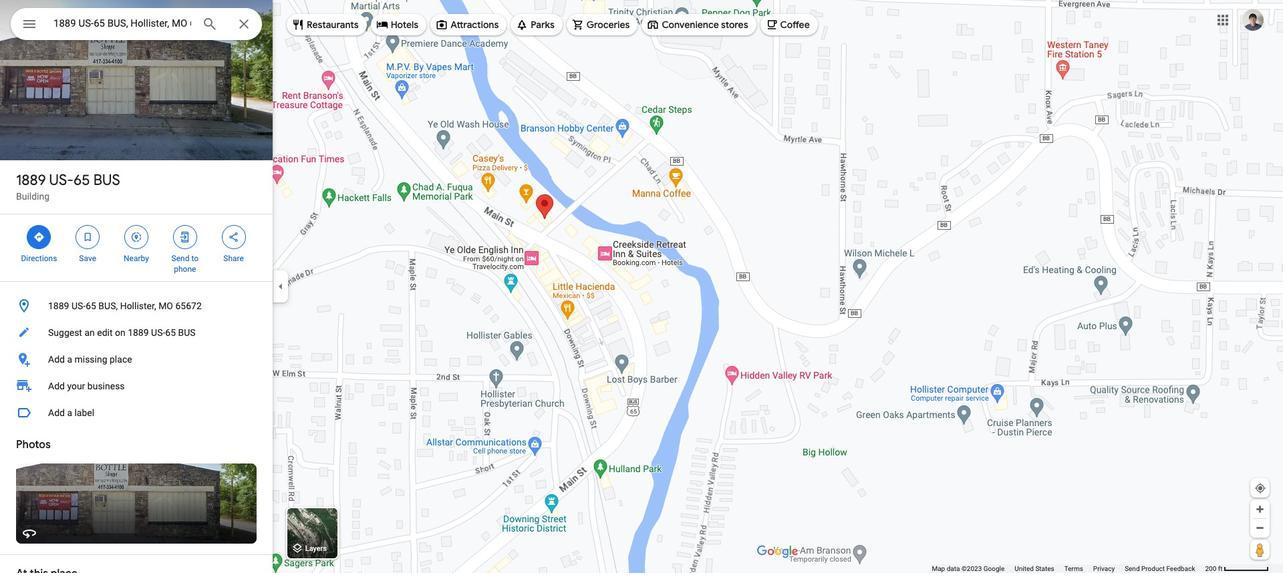 Task type: describe. For each thing, give the bounding box(es) containing it.
a for label
[[67, 408, 72, 418]]

place
[[110, 354, 132, 365]]

send to phone
[[171, 254, 199, 274]]

us- for bus,
[[71, 301, 86, 311]]

©2023
[[962, 565, 982, 573]]

suggest
[[48, 328, 82, 338]]

bus inside button
[[178, 328, 196, 338]]

200 ft button
[[1205, 565, 1269, 573]]

add your business link
[[0, 373, 273, 400]]

data
[[947, 565, 960, 573]]

65 for bus,
[[86, 301, 96, 311]]

send for send product feedback
[[1125, 565, 1140, 573]]

google account: nolan park  
(nolan.park@adept.ai) image
[[1243, 9, 1264, 30]]

add for add your business
[[48, 381, 65, 392]]

65 for bus
[[73, 171, 90, 190]]

directions
[[21, 254, 57, 263]]

stores
[[721, 19, 748, 31]]

google maps element
[[0, 0, 1283, 573]]

add for add a label
[[48, 408, 65, 418]]

missing
[[75, 354, 107, 365]]

attractions button
[[431, 9, 507, 41]]

bus inside 1889 us-65 bus building
[[93, 171, 120, 190]]

groceries
[[587, 19, 630, 31]]

1889 for bus,
[[48, 301, 69, 311]]

us- for bus
[[49, 171, 73, 190]]

1889 for bus
[[16, 171, 46, 190]]

parks button
[[511, 9, 563, 41]]


[[21, 15, 37, 33]]


[[179, 230, 191, 245]]

footer inside google maps element
[[932, 565, 1205, 573]]

phone
[[174, 265, 196, 274]]

mo
[[158, 301, 173, 311]]

parks
[[531, 19, 555, 31]]

ft
[[1218, 565, 1223, 573]]

your
[[67, 381, 85, 392]]

actions for 1889 us-65 bus region
[[0, 215, 273, 281]]

add your business
[[48, 381, 125, 392]]

groceries button
[[567, 9, 638, 41]]

photos
[[16, 438, 51, 452]]

on
[[115, 328, 125, 338]]

coffee
[[780, 19, 810, 31]]

suggest an edit on 1889 us-65 bus button
[[0, 319, 273, 346]]

states
[[1036, 565, 1055, 573]]

send for send to phone
[[171, 254, 189, 263]]

terms button
[[1065, 565, 1083, 573]]

bus,
[[98, 301, 118, 311]]

us- inside suggest an edit on 1889 us-65 bus button
[[151, 328, 165, 338]]

hollister,
[[120, 301, 156, 311]]

zoom in image
[[1255, 505, 1265, 515]]

building
[[16, 191, 50, 202]]

restaurants
[[307, 19, 359, 31]]



Task type: locate. For each thing, give the bounding box(es) containing it.
1889 US-65 BUS, Hollister, MO 65672 field
[[11, 8, 262, 40]]

add a label
[[48, 408, 94, 418]]

1 vertical spatial bus
[[178, 328, 196, 338]]

show street view coverage image
[[1251, 540, 1270, 560]]

1 horizontal spatial send
[[1125, 565, 1140, 573]]


[[130, 230, 142, 245]]

add inside add a label button
[[48, 408, 65, 418]]

1 vertical spatial us-
[[71, 301, 86, 311]]


[[82, 230, 94, 245]]

1 add from the top
[[48, 354, 65, 365]]

1 vertical spatial add
[[48, 381, 65, 392]]

add down suggest
[[48, 354, 65, 365]]

bus down 65672
[[178, 328, 196, 338]]

footer
[[932, 565, 1205, 573]]

add inside add a missing place button
[[48, 354, 65, 365]]

1889
[[16, 171, 46, 190], [48, 301, 69, 311], [128, 328, 149, 338]]

add a missing place
[[48, 354, 132, 365]]

send product feedback button
[[1125, 565, 1195, 573]]

send left product
[[1125, 565, 1140, 573]]

a left missing
[[67, 354, 72, 365]]

united
[[1015, 565, 1034, 573]]

map
[[932, 565, 945, 573]]

65
[[73, 171, 90, 190], [86, 301, 96, 311], [165, 328, 176, 338]]

suggest an edit on 1889 us-65 bus
[[48, 328, 196, 338]]

add a label button
[[0, 400, 273, 426]]

an
[[84, 328, 95, 338]]

send inside button
[[1125, 565, 1140, 573]]

2 add from the top
[[48, 381, 65, 392]]

bus up  at the left of page
[[93, 171, 120, 190]]

0 horizontal spatial 1889
[[16, 171, 46, 190]]

send product feedback
[[1125, 565, 1195, 573]]

0 vertical spatial send
[[171, 254, 189, 263]]

send
[[171, 254, 189, 263], [1125, 565, 1140, 573]]

1889 up suggest
[[48, 301, 69, 311]]

us- up the 'building'
[[49, 171, 73, 190]]

add a missing place button
[[0, 346, 273, 373]]

1889 up the 'building'
[[16, 171, 46, 190]]

show your location image
[[1255, 483, 1267, 495]]

add left your
[[48, 381, 65, 392]]

1 vertical spatial a
[[67, 408, 72, 418]]

1 a from the top
[[67, 354, 72, 365]]

1 horizontal spatial bus
[[178, 328, 196, 338]]

terms
[[1065, 565, 1083, 573]]

nearby
[[124, 254, 149, 263]]

2 vertical spatial 65
[[165, 328, 176, 338]]

us- inside 1889 us-65 bus building
[[49, 171, 73, 190]]

1889 us-65 bus main content
[[0, 0, 273, 573]]

edit
[[97, 328, 113, 338]]

us- up an
[[71, 301, 86, 311]]

attractions
[[451, 19, 499, 31]]

bus
[[93, 171, 120, 190], [178, 328, 196, 338]]

google
[[984, 565, 1005, 573]]

2 vertical spatial add
[[48, 408, 65, 418]]

send up phone
[[171, 254, 189, 263]]

us- inside 1889 us-65 bus, hollister, mo 65672 button
[[71, 301, 86, 311]]

none field inside the 1889 us-65 bus, hollister, mo 65672 field
[[53, 15, 191, 31]]

restaurants button
[[287, 9, 367, 41]]

1889 us-65 bus, hollister, mo 65672 button
[[0, 293, 273, 319]]

add inside add your business link
[[48, 381, 65, 392]]

0 vertical spatial a
[[67, 354, 72, 365]]

layers
[[305, 545, 327, 554]]

65672
[[175, 301, 202, 311]]

zoom out image
[[1255, 523, 1265, 533]]

65 up  at the left of page
[[73, 171, 90, 190]]

1 vertical spatial 1889
[[48, 301, 69, 311]]


[[228, 230, 240, 245]]

add for add a missing place
[[48, 354, 65, 365]]

convenience stores
[[662, 19, 748, 31]]

convenience
[[662, 19, 719, 31]]

share
[[223, 254, 244, 263]]

a left label
[[67, 408, 72, 418]]

send inside send to phone
[[171, 254, 189, 263]]

save
[[79, 254, 96, 263]]

feedback
[[1167, 565, 1195, 573]]

add left label
[[48, 408, 65, 418]]

0 vertical spatial 65
[[73, 171, 90, 190]]

collapse side panel image
[[273, 279, 288, 294]]

1 vertical spatial 65
[[86, 301, 96, 311]]

1889 inside 1889 us-65 bus building
[[16, 171, 46, 190]]

0 vertical spatial 1889
[[16, 171, 46, 190]]

65 inside suggest an edit on 1889 us-65 bus button
[[165, 328, 176, 338]]

2 vertical spatial 1889
[[128, 328, 149, 338]]

a
[[67, 354, 72, 365], [67, 408, 72, 418]]

hotels
[[391, 19, 418, 31]]


[[33, 230, 45, 245]]

map data ©2023 google
[[932, 565, 1005, 573]]

65 inside 1889 us-65 bus, hollister, mo 65672 button
[[86, 301, 96, 311]]

1889 inside button
[[48, 301, 69, 311]]

label
[[75, 408, 94, 418]]

200
[[1205, 565, 1217, 573]]

us-
[[49, 171, 73, 190], [71, 301, 86, 311], [151, 328, 165, 338]]

1889 us-65 bus, hollister, mo 65672
[[48, 301, 202, 311]]

united states button
[[1015, 565, 1055, 573]]

0 horizontal spatial bus
[[93, 171, 120, 190]]

0 vertical spatial us-
[[49, 171, 73, 190]]

to
[[191, 254, 199, 263]]

1889 us-65 bus building
[[16, 171, 120, 202]]

convenience stores button
[[642, 9, 756, 41]]

65 down mo
[[165, 328, 176, 338]]

privacy button
[[1093, 565, 1115, 573]]

1889 inside button
[[128, 328, 149, 338]]

2 vertical spatial us-
[[151, 328, 165, 338]]

add
[[48, 354, 65, 365], [48, 381, 65, 392], [48, 408, 65, 418]]

 button
[[11, 8, 48, 43]]

200 ft
[[1205, 565, 1223, 573]]

1889 right on
[[128, 328, 149, 338]]

business
[[87, 381, 125, 392]]

us- down mo
[[151, 328, 165, 338]]

1 vertical spatial send
[[1125, 565, 1140, 573]]

0 vertical spatial bus
[[93, 171, 120, 190]]

footer containing map data ©2023 google
[[932, 565, 1205, 573]]

65 left the 'bus,'
[[86, 301, 96, 311]]

1 horizontal spatial 1889
[[48, 301, 69, 311]]

65 inside 1889 us-65 bus building
[[73, 171, 90, 190]]

2 a from the top
[[67, 408, 72, 418]]

 search field
[[11, 8, 262, 43]]

coffee button
[[760, 9, 818, 41]]

united states
[[1015, 565, 1055, 573]]

2 horizontal spatial 1889
[[128, 328, 149, 338]]

3 add from the top
[[48, 408, 65, 418]]

product
[[1142, 565, 1165, 573]]

privacy
[[1093, 565, 1115, 573]]

0 vertical spatial add
[[48, 354, 65, 365]]

0 horizontal spatial send
[[171, 254, 189, 263]]

hotels button
[[371, 9, 427, 41]]

None field
[[53, 15, 191, 31]]

a for missing
[[67, 354, 72, 365]]



Task type: vqa. For each thing, say whether or not it's contained in the screenshot.
bottom heading
no



